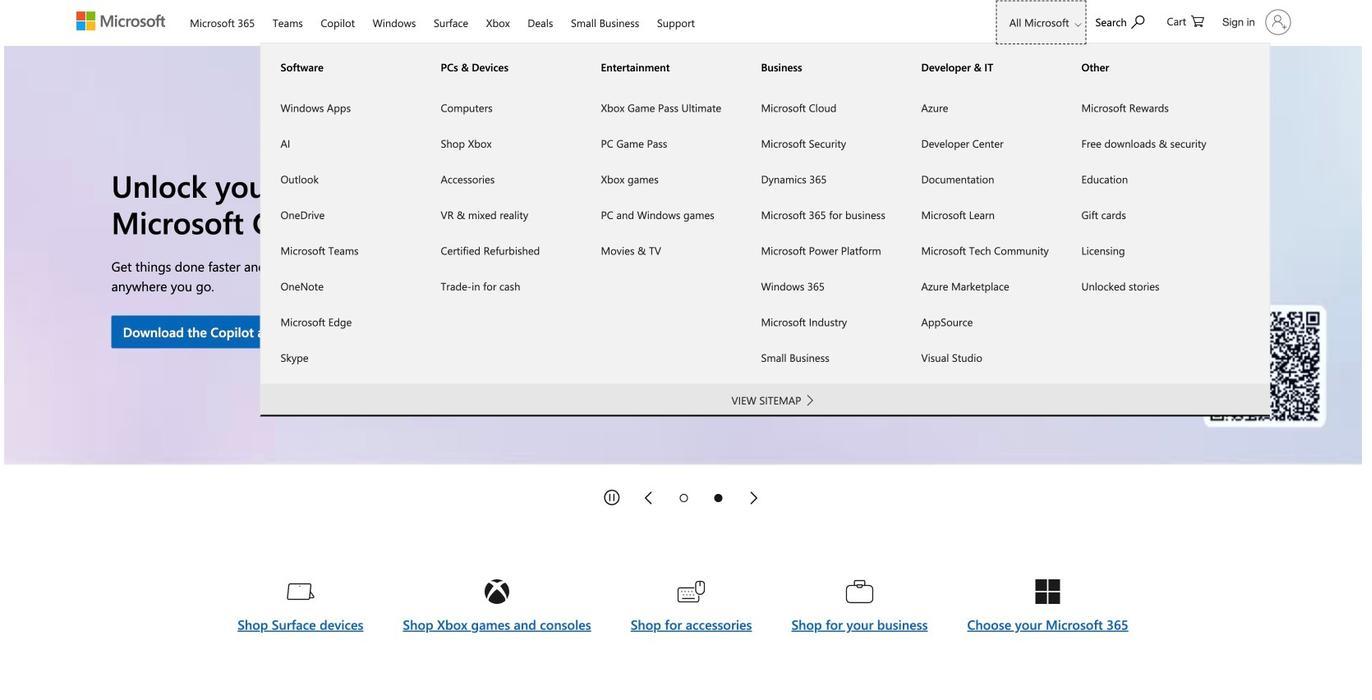 Task type: locate. For each thing, give the bounding box(es) containing it.
heading
[[261, 44, 421, 90], [421, 44, 581, 90], [581, 44, 741, 90], [741, 44, 902, 90], [902, 44, 1062, 90], [1062, 44, 1222, 90]]

3 heading from the left
[[581, 44, 741, 90]]

microsoft image
[[77, 12, 165, 30]]

2 heading from the left
[[421, 44, 581, 90]]

6 heading from the left
[[1062, 44, 1222, 90]]

1 heading from the left
[[261, 44, 421, 90]]

4 heading from the left
[[741, 44, 902, 90]]

None search field
[[1087, 2, 1161, 39]]



Task type: vqa. For each thing, say whether or not it's contained in the screenshot.
first heading
yes



Task type: describe. For each thing, give the bounding box(es) containing it.
5 heading from the left
[[902, 44, 1062, 90]]

microsoft copilot app being utilized to generate pictures of a singing dog, assisting to identify a flower, and helping to generate an email to congratulate a coworker on a promotion. image
[[4, 46, 1362, 470]]



